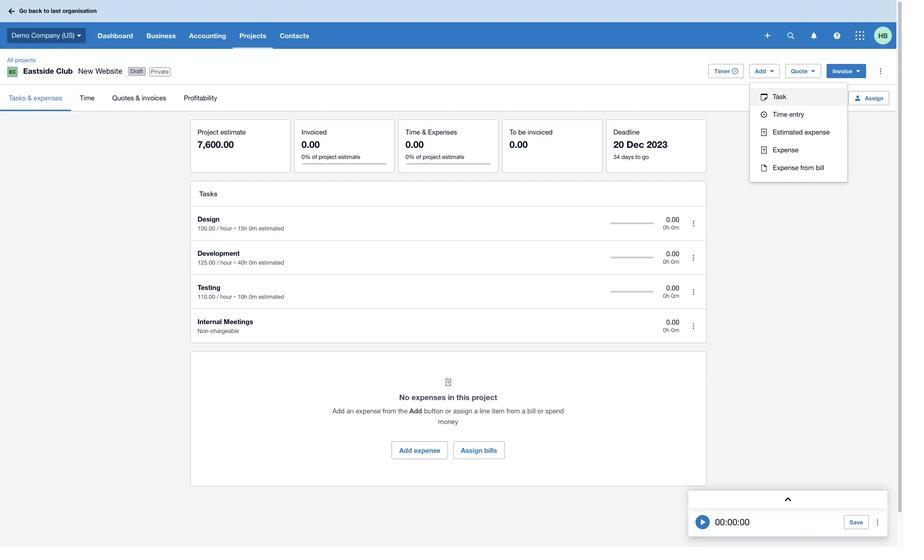 Task type: describe. For each thing, give the bounding box(es) containing it.
estimated for design
[[259, 225, 284, 232]]

to inside banner
[[44, 7, 49, 14]]

line
[[480, 408, 490, 415]]

add expense button
[[392, 442, 448, 460]]

accounting
[[189, 32, 226, 40]]

10h
[[238, 294, 247, 301]]

design
[[198, 215, 220, 223]]

assign bills
[[461, 447, 497, 455]]

club
[[56, 66, 73, 76]]

0.00 inside the invoiced 0.00 0% of project estimate
[[302, 139, 320, 150]]

tasks & expenses
[[9, 94, 62, 102]]

development
[[198, 249, 240, 257]]

private
[[151, 68, 169, 75]]

ec
[[9, 69, 16, 75]]

hb
[[878, 31, 888, 39]]

business button
[[140, 22, 183, 49]]

invoiced
[[302, 128, 327, 136]]

project for 0.00
[[319, 154, 337, 160]]

time entry
[[773, 111, 804, 118]]

invoice
[[833, 68, 853, 75]]

in
[[448, 393, 454, 402]]

time for time entry
[[773, 111, 788, 118]]

2 a from the left
[[522, 408, 526, 415]]

design 100.00 / hour • 15h 0m estimated
[[198, 215, 284, 232]]

40h
[[238, 260, 247, 266]]

tasks & expenses link
[[0, 85, 71, 111]]

0.00 0h 0m for design
[[663, 216, 679, 231]]

time for time & expenses 0.00 0% of project estimate
[[406, 128, 420, 136]]

svg image up 'add' popup button
[[765, 33, 770, 38]]

dashboard
[[98, 32, 133, 40]]

to inside "deadline 20 dec 2023 34 days to go"
[[636, 154, 641, 160]]

deadline
[[614, 128, 640, 136]]

svg image up quote 'popup button'
[[811, 32, 817, 39]]

estimated expense
[[773, 128, 830, 136]]

this
[[457, 393, 470, 402]]

expense for expense
[[773, 146, 799, 154]]

be
[[518, 128, 526, 136]]

to
[[510, 128, 517, 136]]

list box containing task
[[750, 83, 848, 182]]

1 vertical spatial svg image
[[787, 32, 794, 39]]

add expense
[[399, 447, 441, 455]]

wrapper image for time entry
[[759, 112, 769, 118]]

contacts button
[[273, 22, 316, 49]]

00:00:00
[[715, 517, 750, 528]]

invoices
[[142, 94, 166, 102]]

more options image for design
[[685, 215, 703, 232]]

100.00
[[198, 225, 215, 232]]

2023
[[647, 139, 668, 150]]

days
[[622, 154, 634, 160]]

assign
[[453, 408, 472, 415]]

item
[[492, 408, 505, 415]]

meetings
[[224, 318, 253, 326]]

quote button
[[785, 64, 822, 78]]

tasks for tasks
[[199, 190, 218, 198]]

0.00 0h 0m for development
[[663, 250, 679, 266]]

to be invoiced 0.00
[[510, 128, 553, 150]]

7,600.00
[[198, 139, 234, 150]]

expense from bill
[[773, 164, 824, 172]]

of inside time & expenses 0.00 0% of project estimate
[[416, 154, 421, 160]]

save
[[850, 519, 863, 526]]

testing 110.00 / hour • 10h 0m estimated
[[198, 284, 284, 301]]

assign bills link
[[454, 442, 505, 460]]

the
[[398, 408, 408, 415]]

demo company (us)
[[12, 31, 75, 39]]

bills
[[484, 447, 497, 455]]

add an expense from the add button or assign a line item from a bill or spend money
[[333, 407, 564, 426]]

spend
[[546, 408, 564, 415]]

from inside 'link'
[[801, 164, 814, 172]]

go
[[642, 154, 649, 160]]

svg image inside go back to last organisation link
[[8, 8, 15, 14]]

1 vertical spatial expenses
[[412, 393, 446, 402]]

0.00 0h 0m for testing
[[663, 284, 679, 300]]

wrapper image for expense
[[759, 146, 769, 154]]

profitability
[[184, 94, 217, 102]]

task button
[[750, 88, 848, 106]]

invoice button
[[827, 64, 866, 78]]

timer button
[[709, 64, 744, 78]]

expense for add expense
[[414, 447, 441, 455]]

add right the
[[409, 407, 422, 415]]

group containing task
[[750, 83, 848, 182]]

add for add expense
[[399, 447, 412, 455]]

0h for design
[[663, 225, 670, 231]]

internal
[[198, 318, 222, 326]]

deadline 20 dec 2023 34 days to go
[[614, 128, 668, 160]]

0 horizontal spatial from
[[383, 408, 396, 415]]

/ for testing
[[217, 294, 219, 301]]

• for design
[[234, 225, 236, 232]]

hour for design
[[220, 225, 232, 232]]

business
[[146, 32, 176, 40]]

money
[[438, 418, 458, 426]]

1 horizontal spatial from
[[507, 408, 520, 415]]

quotes & invoices
[[112, 94, 166, 102]]

bill inside 'link'
[[816, 164, 824, 172]]

wrapper image
[[759, 165, 769, 171]]

dashboard link
[[91, 22, 140, 49]]

add for add
[[755, 68, 766, 75]]

company
[[31, 31, 60, 39]]

organisation
[[62, 7, 97, 14]]

draft
[[130, 68, 143, 75]]

0h for testing
[[663, 293, 670, 300]]

chargeable
[[211, 328, 239, 335]]

2 vertical spatial more options image
[[869, 514, 887, 532]]

quotes & invoices link
[[103, 85, 175, 111]]

non-
[[198, 328, 211, 335]]

invoiced
[[528, 128, 553, 136]]

save button
[[844, 516, 869, 530]]

banner containing hb
[[0, 0, 897, 49]]

development 125.00 / hour • 40h 0m estimated
[[198, 249, 284, 266]]

• for development
[[234, 260, 236, 266]]

0m inside design 100.00 / hour • 15h 0m estimated
[[249, 225, 257, 232]]



Task type: vqa. For each thing, say whether or not it's contained in the screenshot.
University
no



Task type: locate. For each thing, give the bounding box(es) containing it.
from left the
[[383, 408, 396, 415]]

1 vertical spatial hour
[[220, 260, 232, 266]]

svg image inside "demo company (us)" popup button
[[77, 35, 81, 37]]

2 vertical spatial /
[[217, 294, 219, 301]]

1 horizontal spatial assign
[[865, 94, 884, 102]]

& inside time & expenses 0.00 0% of project estimate
[[422, 128, 426, 136]]

bill
[[816, 164, 824, 172], [527, 408, 536, 415]]

project down invoiced
[[319, 154, 337, 160]]

0 horizontal spatial a
[[474, 408, 478, 415]]

/ inside the development 125.00 / hour • 40h 0m estimated
[[217, 260, 219, 266]]

/ down development
[[217, 260, 219, 266]]

15h
[[238, 225, 247, 232]]

0 horizontal spatial tasks
[[9, 94, 26, 102]]

time for time
[[80, 94, 94, 102]]

back
[[29, 7, 42, 14]]

assign
[[865, 94, 884, 102], [461, 447, 483, 455]]

svg image
[[856, 31, 865, 40], [811, 32, 817, 39], [834, 32, 840, 39], [765, 33, 770, 38], [77, 35, 81, 37]]

project
[[319, 154, 337, 160], [423, 154, 441, 160], [472, 393, 497, 402]]

no expenses in this project
[[399, 393, 497, 402]]

estimated right the 15h
[[259, 225, 284, 232]]

expense for estimated expense
[[805, 128, 830, 136]]

1 horizontal spatial a
[[522, 408, 526, 415]]

3 estimated from the top
[[259, 294, 284, 301]]

1 vertical spatial expense
[[356, 408, 381, 415]]

assign for assign
[[865, 94, 884, 102]]

all
[[7, 57, 13, 64]]

project for expenses
[[472, 393, 497, 402]]

/ for development
[[217, 260, 219, 266]]

time entry button
[[750, 106, 848, 124]]

4 wrapper image from the top
[[759, 146, 769, 154]]

1 horizontal spatial project
[[423, 154, 441, 160]]

profitability link
[[175, 85, 226, 111]]

2 0% from the left
[[406, 154, 415, 160]]

/ inside the testing 110.00 / hour • 10h 0m estimated
[[217, 294, 219, 301]]

2 hour from the top
[[220, 260, 232, 266]]

1 horizontal spatial to
[[636, 154, 641, 160]]

estimated right 10h
[[259, 294, 284, 301]]

0%
[[302, 154, 311, 160], [406, 154, 415, 160]]

add right timer button
[[755, 68, 766, 75]]

hour inside the development 125.00 / hour • 40h 0m estimated
[[220, 260, 232, 266]]

1 0% from the left
[[302, 154, 311, 160]]

2 estimated from the top
[[259, 260, 284, 266]]

2 0.00 0h 0m from the top
[[663, 250, 679, 266]]

more options image
[[685, 283, 703, 301], [685, 317, 703, 335], [869, 514, 887, 532]]

expense button
[[750, 141, 848, 159]]

svg image up quote
[[787, 32, 794, 39]]

expense right wrapper image
[[773, 164, 799, 172]]

• left 10h
[[234, 294, 236, 301]]

expenses inside tasks & expenses link
[[34, 94, 62, 102]]

0h for development
[[663, 259, 670, 266]]

0 vertical spatial hour
[[220, 225, 232, 232]]

more options image
[[872, 62, 889, 80], [685, 215, 703, 232], [685, 249, 703, 267]]

hour inside the testing 110.00 / hour • 10h 0m estimated
[[220, 294, 232, 301]]

hour inside design 100.00 / hour • 15h 0m estimated
[[220, 225, 232, 232]]

navigation inside banner
[[91, 22, 759, 49]]

2 horizontal spatial &
[[422, 128, 426, 136]]

hour for testing
[[220, 294, 232, 301]]

1 hour from the top
[[220, 225, 232, 232]]

3 wrapper image from the top
[[759, 128, 769, 136]]

1 horizontal spatial 0%
[[406, 154, 415, 160]]

time down new
[[80, 94, 94, 102]]

2 vertical spatial expense
[[414, 447, 441, 455]]

4 0.00 0h 0m from the top
[[663, 319, 679, 334]]

110.00
[[198, 294, 215, 301]]

/ right 100.00
[[217, 225, 219, 232]]

2 horizontal spatial project
[[472, 393, 497, 402]]

time left expenses
[[406, 128, 420, 136]]

0 vertical spatial to
[[44, 7, 49, 14]]

go back to last organisation
[[19, 7, 97, 14]]

hour for development
[[220, 260, 232, 266]]

project estimate 7,600.00
[[198, 128, 246, 150]]

1 horizontal spatial &
[[136, 94, 140, 102]]

button
[[424, 408, 443, 415]]

2 vertical spatial hour
[[220, 294, 232, 301]]

2 horizontal spatial expense
[[805, 128, 830, 136]]

• inside the development 125.00 / hour • 40h 0m estimated
[[234, 260, 236, 266]]

estimated right 40h
[[259, 260, 284, 266]]

1 expense from the top
[[773, 146, 799, 154]]

projects
[[240, 32, 266, 40]]

expense right an
[[356, 408, 381, 415]]

estimated inside design 100.00 / hour • 15h 0m estimated
[[259, 225, 284, 232]]

2 vertical spatial estimated
[[259, 294, 284, 301]]

to left last
[[44, 7, 49, 14]]

2 vertical spatial time
[[406, 128, 420, 136]]

project
[[198, 128, 219, 136]]

bill inside the 'add an expense from the add button or assign a line item from a bill or spend money'
[[527, 408, 536, 415]]

0 horizontal spatial expense
[[356, 408, 381, 415]]

more options image for testing
[[685, 283, 703, 301]]

& for tasks
[[28, 94, 32, 102]]

2 horizontal spatial estimate
[[442, 154, 464, 160]]

2 horizontal spatial time
[[773, 111, 788, 118]]

expense from bill link
[[750, 159, 848, 177]]

add button
[[749, 64, 780, 78]]

wrapper image inside task button
[[759, 94, 769, 100]]

estimated inside the development 125.00 / hour • 40h 0m estimated
[[259, 260, 284, 266]]

0m inside the development 125.00 / hour • 40h 0m estimated
[[249, 260, 257, 266]]

time
[[80, 94, 94, 102], [773, 111, 788, 118], [406, 128, 420, 136]]

1 horizontal spatial estimate
[[338, 154, 360, 160]]

svg image up the invoice
[[834, 32, 840, 39]]

projects
[[15, 57, 36, 64]]

4 0h from the top
[[663, 327, 670, 334]]

svg image left hb
[[856, 31, 865, 40]]

all projects
[[7, 57, 36, 64]]

from down the expense button
[[801, 164, 814, 172]]

svg image
[[8, 8, 15, 14], [787, 32, 794, 39]]

2 of from the left
[[416, 154, 421, 160]]

0 horizontal spatial bill
[[527, 408, 536, 415]]

testing
[[198, 284, 220, 292]]

0 horizontal spatial project
[[319, 154, 337, 160]]

0 horizontal spatial assign
[[461, 447, 483, 455]]

wrapper image up wrapper image
[[759, 146, 769, 154]]

contacts
[[280, 32, 309, 40]]

0 vertical spatial estimated
[[259, 225, 284, 232]]

time inside "button"
[[773, 111, 788, 118]]

project inside the invoiced 0.00 0% of project estimate
[[319, 154, 337, 160]]

3 0.00 0h 0m from the top
[[663, 284, 679, 300]]

assign inside button
[[865, 94, 884, 102]]

expense
[[805, 128, 830, 136], [356, 408, 381, 415], [414, 447, 441, 455]]

0 horizontal spatial estimate
[[220, 128, 246, 136]]

of
[[312, 154, 317, 160], [416, 154, 421, 160]]

1 vertical spatial •
[[234, 260, 236, 266]]

& for time
[[422, 128, 426, 136]]

0 vertical spatial time
[[80, 94, 94, 102]]

1 of from the left
[[312, 154, 317, 160]]

1 vertical spatial /
[[217, 260, 219, 266]]

1 vertical spatial more options image
[[685, 317, 703, 335]]

tasks for tasks & expenses
[[9, 94, 26, 102]]

bill left spend
[[527, 408, 536, 415]]

group
[[750, 83, 848, 182]]

wrapper image inside estimated expense button
[[759, 128, 769, 136]]

estimate inside time & expenses 0.00 0% of project estimate
[[442, 154, 464, 160]]

navigation containing dashboard
[[91, 22, 759, 49]]

0h
[[663, 225, 670, 231], [663, 259, 670, 266], [663, 293, 670, 300], [663, 327, 670, 334]]

1 vertical spatial time
[[773, 111, 788, 118]]

0 vertical spatial more options image
[[685, 283, 703, 301]]

time inside time & expenses 0.00 0% of project estimate
[[406, 128, 420, 136]]

add
[[755, 68, 766, 75], [409, 407, 422, 415], [333, 408, 345, 415], [399, 447, 412, 455]]

tasks
[[9, 94, 26, 102], [199, 190, 218, 198]]

to left go
[[636, 154, 641, 160]]

expense down money
[[414, 447, 441, 455]]

estimated expense button
[[750, 124, 848, 141]]

• left the 15h
[[234, 225, 236, 232]]

dec
[[627, 139, 644, 150]]

1 0.00 0h 0m from the top
[[663, 216, 679, 231]]

1 estimated from the top
[[259, 225, 284, 232]]

& left expenses
[[422, 128, 426, 136]]

0 vertical spatial expense
[[805, 128, 830, 136]]

add for add an expense from the add button or assign a line item from a bill or spend money
[[333, 408, 345, 415]]

• inside the testing 110.00 / hour • 10h 0m estimated
[[234, 294, 236, 301]]

1 or from the left
[[445, 408, 451, 415]]

1 vertical spatial more options image
[[685, 215, 703, 232]]

0 vertical spatial expense
[[773, 146, 799, 154]]

hour left the 15h
[[220, 225, 232, 232]]

bill down the expense button
[[816, 164, 824, 172]]

more options image for internal meetings
[[685, 317, 703, 335]]

expense inside the 'add an expense from the add button or assign a line item from a bill or spend money'
[[356, 408, 381, 415]]

1 horizontal spatial bill
[[816, 164, 824, 172]]

(us)
[[62, 31, 75, 39]]

1 vertical spatial expense
[[773, 164, 799, 172]]

estimated inside the testing 110.00 / hour • 10h 0m estimated
[[259, 294, 284, 301]]

tasks down ec
[[9, 94, 26, 102]]

all projects link
[[4, 56, 39, 65]]

assign left bills
[[461, 447, 483, 455]]

projects button
[[233, 22, 273, 49]]

time left entry
[[773, 111, 788, 118]]

0 horizontal spatial or
[[445, 408, 451, 415]]

2 / from the top
[[217, 260, 219, 266]]

20
[[614, 139, 624, 150]]

0m inside the testing 110.00 / hour • 10h 0m estimated
[[249, 294, 257, 301]]

1 horizontal spatial or
[[538, 408, 544, 415]]

invoiced 0.00 0% of project estimate
[[302, 128, 360, 160]]

project down expenses
[[423, 154, 441, 160]]

new
[[78, 67, 93, 76]]

0 vertical spatial /
[[217, 225, 219, 232]]

to
[[44, 7, 49, 14], [636, 154, 641, 160]]

estimated for development
[[259, 260, 284, 266]]

2 wrapper image from the top
[[759, 112, 769, 118]]

svg image left go
[[8, 8, 15, 14]]

time link
[[71, 85, 103, 111]]

1 vertical spatial to
[[636, 154, 641, 160]]

• inside design 100.00 / hour • 15h 0m estimated
[[234, 225, 236, 232]]

project up line
[[472, 393, 497, 402]]

expense inside button
[[773, 146, 799, 154]]

0 vertical spatial more options image
[[872, 62, 889, 80]]

or left spend
[[538, 408, 544, 415]]

tasks up design
[[199, 190, 218, 198]]

1 a from the left
[[474, 408, 478, 415]]

& right quotes
[[136, 94, 140, 102]]

0.00 inside time & expenses 0.00 0% of project estimate
[[406, 139, 424, 150]]

or
[[445, 408, 451, 415], [538, 408, 544, 415]]

2 vertical spatial •
[[234, 294, 236, 301]]

0 horizontal spatial expenses
[[34, 94, 62, 102]]

add inside 'button'
[[399, 447, 412, 455]]

expense inside button
[[805, 128, 830, 136]]

2 or from the left
[[538, 408, 544, 415]]

banner
[[0, 0, 897, 49]]

hour left 10h
[[220, 294, 232, 301]]

expense inside 'button'
[[414, 447, 441, 455]]

expense down the estimated
[[773, 146, 799, 154]]

2 horizontal spatial from
[[801, 164, 814, 172]]

hb button
[[874, 22, 897, 49]]

1 0h from the top
[[663, 225, 670, 231]]

1 • from the top
[[234, 225, 236, 232]]

hour down development
[[220, 260, 232, 266]]

0 horizontal spatial time
[[80, 94, 94, 102]]

0 horizontal spatial 0%
[[302, 154, 311, 160]]

& down "eastside"
[[28, 94, 32, 102]]

2 expense from the top
[[773, 164, 799, 172]]

task
[[773, 93, 786, 100]]

project inside time & expenses 0.00 0% of project estimate
[[423, 154, 441, 160]]

125.00
[[198, 260, 215, 266]]

expense for expense from bill
[[773, 164, 799, 172]]

demo
[[12, 31, 29, 39]]

0 horizontal spatial of
[[312, 154, 317, 160]]

entry
[[789, 111, 804, 118]]

0 horizontal spatial svg image
[[8, 8, 15, 14]]

/ right 110.00
[[217, 294, 219, 301]]

quotes
[[112, 94, 134, 102]]

1 vertical spatial tasks
[[199, 190, 218, 198]]

new website
[[78, 67, 122, 76]]

demo company (us) button
[[0, 22, 91, 49]]

from
[[801, 164, 814, 172], [383, 408, 396, 415], [507, 408, 520, 415]]

assign down invoice popup button
[[865, 94, 884, 102]]

0 vertical spatial assign
[[865, 94, 884, 102]]

1 vertical spatial estimated
[[259, 260, 284, 266]]

0 horizontal spatial to
[[44, 7, 49, 14]]

eastside club
[[23, 66, 73, 76]]

estimated
[[259, 225, 284, 232], [259, 260, 284, 266], [259, 294, 284, 301]]

/ for design
[[217, 225, 219, 232]]

expense inside 'link'
[[773, 164, 799, 172]]

0.00 inside to be invoiced 0.00
[[510, 139, 528, 150]]

list box
[[750, 83, 848, 182]]

• for testing
[[234, 294, 236, 301]]

estimate inside the invoiced 0.00 0% of project estimate
[[338, 154, 360, 160]]

0 vertical spatial tasks
[[9, 94, 26, 102]]

or up money
[[445, 408, 451, 415]]

1 vertical spatial assign
[[461, 447, 483, 455]]

no
[[399, 393, 410, 402]]

assign button
[[849, 91, 889, 105]]

wrapper image
[[759, 94, 769, 100], [759, 112, 769, 118], [759, 128, 769, 136], [759, 146, 769, 154]]

0 vertical spatial expenses
[[34, 94, 62, 102]]

• left 40h
[[234, 260, 236, 266]]

wrapper image left task
[[759, 94, 769, 100]]

& for quotes
[[136, 94, 140, 102]]

time & expenses 0.00 0% of project estimate
[[406, 128, 464, 160]]

internal meetings non-chargeable
[[198, 318, 253, 335]]

0% inside the invoiced 0.00 0% of project estimate
[[302, 154, 311, 160]]

0m
[[671, 225, 679, 231], [249, 225, 257, 232], [671, 259, 679, 266], [249, 260, 257, 266], [671, 293, 679, 300], [249, 294, 257, 301], [671, 327, 679, 334]]

2 • from the top
[[234, 260, 236, 266]]

a right item
[[522, 408, 526, 415]]

1 horizontal spatial of
[[416, 154, 421, 160]]

1 / from the top
[[217, 225, 219, 232]]

wrapper image inside the expense button
[[759, 146, 769, 154]]

/ inside design 100.00 / hour • 15h 0m estimated
[[217, 225, 219, 232]]

2 vertical spatial more options image
[[685, 249, 703, 267]]

add down the
[[399, 447, 412, 455]]

of inside the invoiced 0.00 0% of project estimate
[[312, 154, 317, 160]]

add inside popup button
[[755, 68, 766, 75]]

from right item
[[507, 408, 520, 415]]

3 hour from the top
[[220, 294, 232, 301]]

0 vertical spatial bill
[[816, 164, 824, 172]]

0 vertical spatial svg image
[[8, 8, 15, 14]]

wrapper image inside time entry "button"
[[759, 112, 769, 118]]

a left line
[[474, 408, 478, 415]]

wrapper image for estimated expense
[[759, 128, 769, 136]]

wrapper image for task
[[759, 94, 769, 100]]

wrapper image left the estimated
[[759, 128, 769, 136]]

hour
[[220, 225, 232, 232], [220, 260, 232, 266], [220, 294, 232, 301]]

1 vertical spatial bill
[[527, 408, 536, 415]]

2 0h from the top
[[663, 259, 670, 266]]

wrapper image left time entry
[[759, 112, 769, 118]]

3 • from the top
[[234, 294, 236, 301]]

estimate inside project estimate 7,600.00
[[220, 128, 246, 136]]

0% inside time & expenses 0.00 0% of project estimate
[[406, 154, 415, 160]]

0 vertical spatial •
[[234, 225, 236, 232]]

1 horizontal spatial expense
[[414, 447, 441, 455]]

start timer image
[[696, 516, 710, 530]]

expenses down 'eastside club'
[[34, 94, 62, 102]]

last
[[51, 7, 61, 14]]

&
[[28, 94, 32, 102], [136, 94, 140, 102], [422, 128, 426, 136]]

navigation
[[91, 22, 759, 49]]

go
[[19, 7, 27, 14]]

accounting button
[[183, 22, 233, 49]]

add left an
[[333, 408, 345, 415]]

expense down time entry "button"
[[805, 128, 830, 136]]

assign for assign bills
[[461, 447, 483, 455]]

1 horizontal spatial tasks
[[199, 190, 218, 198]]

34
[[614, 154, 620, 160]]

estimated for testing
[[259, 294, 284, 301]]

0 horizontal spatial &
[[28, 94, 32, 102]]

3 0h from the top
[[663, 293, 670, 300]]

expenses up button
[[412, 393, 446, 402]]

website
[[95, 67, 122, 76]]

1 horizontal spatial time
[[406, 128, 420, 136]]

an
[[347, 408, 354, 415]]

1 horizontal spatial expenses
[[412, 393, 446, 402]]

svg image right the (us) on the left of the page
[[77, 35, 81, 37]]

1 wrapper image from the top
[[759, 94, 769, 100]]

more options image for development
[[685, 249, 703, 267]]

1 horizontal spatial svg image
[[787, 32, 794, 39]]

3 / from the top
[[217, 294, 219, 301]]



